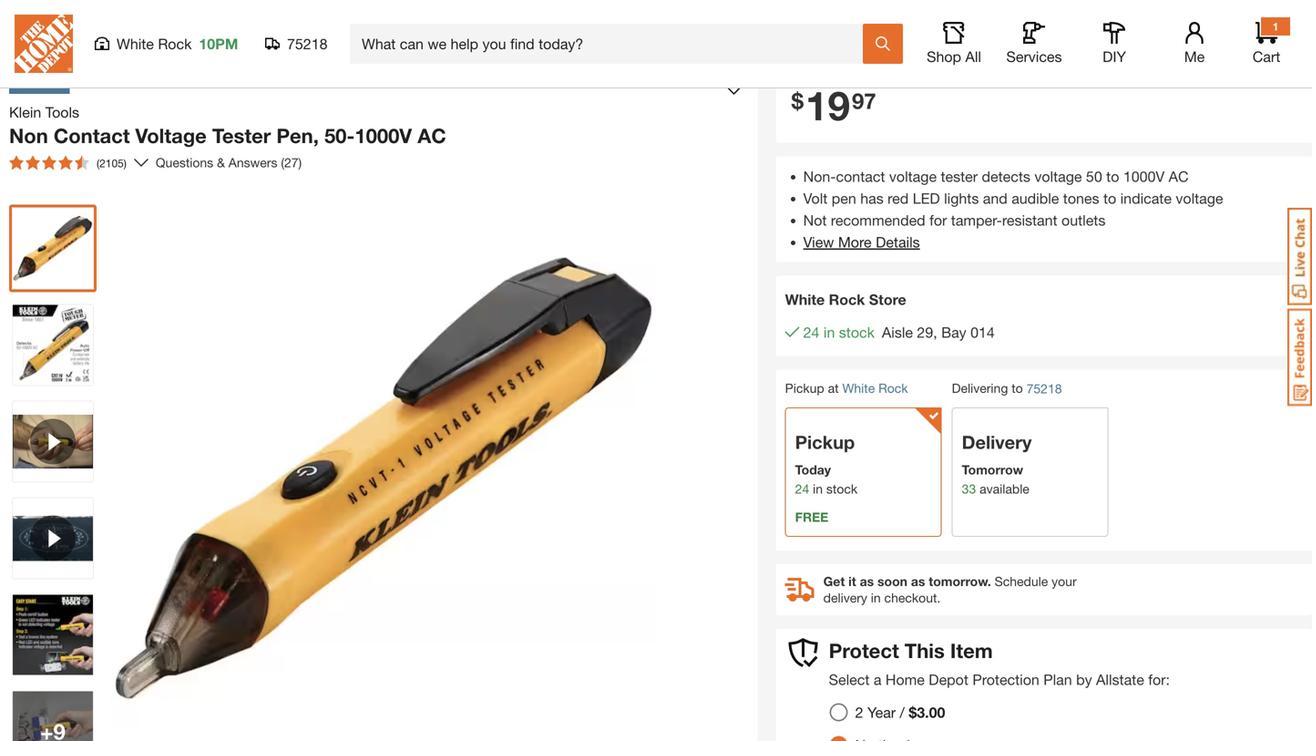 Task type: describe. For each thing, give the bounding box(es) containing it.
voltage tester link
[[369, 32, 461, 49]]

all
[[966, 48, 982, 65]]

pen
[[832, 190, 857, 207]]

the home depot logo image
[[15, 15, 73, 73]]

What can we help you find today? search field
[[362, 25, 863, 63]]

1 horizontal spatial store
[[1181, 31, 1207, 44]]

by
[[1077, 671, 1093, 688]]

best seller
[[14, 78, 65, 89]]

questions
[[156, 155, 214, 170]]

$3.00
[[909, 704, 946, 721]]

6083423675001 image
[[13, 402, 93, 482]]

electrical tools link
[[124, 32, 221, 49]]

indicate
[[1121, 190, 1173, 207]]

voltage inside ... / electrical / electrical tools / electrical testers / voltage tester
[[369, 32, 417, 49]]

recommended
[[831, 211, 926, 229]]

today
[[796, 462, 832, 477]]

(2105) button
[[2, 148, 134, 177]]

protect this item select a home depot protection plan by allstate for:
[[829, 639, 1171, 688]]

317460355 model # ncvt1pr store sku # 1006540489
[[1020, 31, 1306, 44]]

this
[[905, 639, 945, 663]]

(2105)
[[97, 157, 127, 170]]

shop all
[[927, 48, 982, 65]]

014
[[971, 324, 996, 341]]

tones
[[1064, 190, 1100, 207]]

home
[[886, 671, 925, 688]]

klein tools non contact voltage tester pen, 50-1000v ac
[[9, 103, 446, 148]]

audible
[[1012, 190, 1060, 207]]

shop all button
[[925, 22, 984, 66]]

contact
[[837, 168, 886, 185]]

to inside delivering to 75218
[[1012, 381, 1024, 396]]

pickup for pickup today 24 in stock
[[796, 431, 855, 453]]

free
[[796, 510, 829, 525]]

tools inside ... / electrical / electrical tools / electrical testers / voltage tester
[[187, 32, 221, 49]]

$
[[792, 88, 804, 114]]

1 horizontal spatial voltage
[[1035, 168, 1083, 185]]

0 horizontal spatial voltage
[[890, 168, 937, 185]]

soon
[[878, 574, 908, 589]]

1 vertical spatial to
[[1104, 190, 1117, 207]]

... button
[[9, 30, 27, 55]]

33
[[963, 481, 977, 496]]

2 as from the left
[[912, 574, 926, 589]]

available
[[980, 481, 1030, 496]]

plan
[[1044, 671, 1073, 688]]

2 # from the left
[[1236, 31, 1242, 44]]

red
[[888, 190, 909, 207]]

1000v for 50-
[[355, 124, 412, 148]]

... / electrical / electrical tools / electrical testers / voltage tester
[[9, 32, 461, 50]]

/ inside option group
[[900, 704, 905, 721]]

75218 inside delivering to 75218
[[1027, 381, 1063, 396]]

(27)
[[281, 155, 302, 170]]

lights
[[945, 190, 980, 207]]

your
[[1052, 574, 1077, 589]]

ncvt1pr
[[1124, 31, 1174, 44]]

1000v for to
[[1124, 168, 1165, 185]]

get
[[824, 574, 845, 589]]

75218 inside 75218 button
[[287, 35, 328, 52]]

klein tools voltage tester ncvt1pr a0.3 image
[[13, 692, 93, 741]]

live chat image
[[1288, 208, 1313, 305]]

shop
[[927, 48, 962, 65]]

50-
[[325, 124, 355, 148]]

/ right electrical tools link
[[229, 34, 233, 49]]

best
[[14, 78, 35, 89]]

white rock store
[[786, 291, 907, 308]]

led
[[913, 190, 941, 207]]

1 electrical from the left
[[46, 32, 105, 49]]

tomorrow.
[[929, 574, 992, 589]]

more
[[839, 233, 872, 251]]

6332308811112 image
[[13, 498, 93, 579]]

tester inside klein tools non contact voltage tester pen, 50-1000v ac
[[212, 124, 271, 148]]

tamper-
[[952, 211, 1003, 229]]

cart
[[1253, 48, 1281, 65]]

select
[[829, 671, 870, 688]]

view
[[804, 233, 835, 251]]

klein tools voltage tester ncvt1pr 40.2 image
[[13, 595, 93, 675]]

/ right electrical link
[[112, 34, 117, 49]]

white rock 10pm
[[117, 35, 238, 52]]

in for pickup
[[813, 481, 823, 496]]

delivering to 75218
[[953, 381, 1063, 396]]

...
[[13, 35, 23, 50]]

klein tools link
[[9, 101, 87, 123]]

in for schedule
[[871, 590, 881, 605]]

resistant
[[1003, 211, 1058, 229]]

checkout.
[[885, 590, 941, 605]]

rock for store
[[829, 291, 866, 308]]

feedback link image
[[1288, 308, 1313, 407]]

1 # from the left
[[1115, 31, 1121, 44]]

option group containing 2 year /
[[823, 696, 960, 741]]

cart 1
[[1253, 20, 1281, 65]]

and
[[984, 190, 1008, 207]]

electrical link
[[46, 32, 105, 49]]

pickup today 24 in stock
[[796, 431, 858, 496]]

answers
[[229, 155, 278, 170]]

schedule your delivery in checkout.
[[824, 574, 1077, 605]]

testers
[[304, 32, 350, 49]]

delivery
[[963, 431, 1032, 453]]

get it as soon as tomorrow.
[[824, 574, 992, 589]]

ac for 50-
[[418, 124, 446, 148]]

/ right ...
[[34, 34, 38, 49]]

model
[[1082, 31, 1112, 44]]



Task type: vqa. For each thing, say whether or not it's contained in the screenshot.
voltage to the middle
yes



Task type: locate. For each thing, give the bounding box(es) containing it.
tools up klein tools non contact voltage tester pen, 50-1000v ac
[[187, 32, 221, 49]]

1 horizontal spatial rock
[[829, 291, 866, 308]]

1 vertical spatial 24
[[796, 481, 810, 496]]

24 inside pickup today 24 in stock
[[796, 481, 810, 496]]

rock down aisle
[[879, 381, 909, 396]]

2 vertical spatial in
[[871, 590, 881, 605]]

0 vertical spatial in
[[824, 324, 836, 341]]

1000v right pen, on the left of page
[[355, 124, 412, 148]]

0 vertical spatial rock
[[158, 35, 192, 52]]

pickup left at
[[786, 381, 825, 396]]

0 vertical spatial voltage
[[369, 32, 417, 49]]

for:
[[1149, 671, 1171, 688]]

1
[[1273, 20, 1280, 33]]

0 horizontal spatial ac
[[418, 124, 446, 148]]

delivering
[[953, 381, 1009, 396]]

0 horizontal spatial 75218
[[287, 35, 328, 52]]

24 down white rock store
[[804, 324, 820, 341]]

has
[[861, 190, 884, 207]]

75218 button
[[265, 35, 328, 53]]

1000v inside klein tools non contact voltage tester pen, 50-1000v ac
[[355, 124, 412, 148]]

1 horizontal spatial 1000v
[[1124, 168, 1165, 185]]

in inside schedule your delivery in checkout.
[[871, 590, 881, 605]]

for
[[930, 211, 948, 229]]

2
[[856, 704, 864, 721]]

non-
[[804, 168, 837, 185]]

19
[[806, 81, 851, 129]]

klein
[[9, 103, 41, 121]]

pickup for pickup at white rock
[[786, 381, 825, 396]]

pickup up today
[[796, 431, 855, 453]]

detects
[[982, 168, 1031, 185]]

# right sku
[[1236, 31, 1242, 44]]

1 horizontal spatial electrical
[[124, 32, 183, 49]]

&
[[217, 155, 225, 170]]

1 horizontal spatial 75218
[[1027, 381, 1063, 396]]

voltage right indicate
[[1177, 190, 1224, 207]]

tester inside ... / electrical / electrical tools / electrical testers / voltage tester
[[422, 32, 461, 49]]

electrical
[[46, 32, 105, 49], [124, 32, 183, 49], [240, 32, 300, 49]]

0 horizontal spatial 1000v
[[355, 124, 412, 148]]

in down white rock store
[[824, 324, 836, 341]]

1 vertical spatial in
[[813, 481, 823, 496]]

seller
[[38, 78, 65, 89]]

1000v inside non-contact voltage tester detects voltage 50 to 1000v ac volt pen has red led lights and audible tones to indicate voltage not recommended for tamper-resistant outlets view more details
[[1124, 168, 1165, 185]]

electrical testers link
[[240, 32, 350, 49]]

white right at
[[843, 381, 876, 396]]

0 vertical spatial pickup
[[786, 381, 825, 396]]

outlets
[[1062, 211, 1106, 229]]

allstate
[[1097, 671, 1145, 688]]

protection
[[973, 671, 1040, 688]]

1 horizontal spatial voltage
[[369, 32, 417, 49]]

stock
[[840, 324, 875, 341], [827, 481, 858, 496]]

aisle 29, bay 014
[[883, 324, 996, 341]]

store
[[1181, 31, 1207, 44], [870, 291, 907, 308]]

at
[[828, 381, 839, 396]]

klein tools voltage tester ncvt1pr e1.1 image
[[13, 305, 93, 385]]

to right 50
[[1107, 168, 1120, 185]]

schedule
[[995, 574, 1049, 589]]

/ right testers on the left of the page
[[358, 34, 362, 49]]

2 horizontal spatial voltage
[[1177, 190, 1224, 207]]

rock left the 10pm
[[158, 35, 192, 52]]

0 vertical spatial store
[[1181, 31, 1207, 44]]

store up me
[[1181, 31, 1207, 44]]

2 horizontal spatial electrical
[[240, 32, 300, 49]]

me
[[1185, 48, 1206, 65]]

0 horizontal spatial rock
[[158, 35, 192, 52]]

# up diy
[[1115, 31, 1121, 44]]

klein tools voltage tester ncvt1pr 64.0 image
[[13, 208, 93, 289]]

pickup inside pickup today 24 in stock
[[796, 431, 855, 453]]

3 electrical from the left
[[240, 32, 300, 49]]

volt
[[804, 190, 828, 207]]

voltage inside klein tools non contact voltage tester pen, 50-1000v ac
[[135, 124, 207, 148]]

electrical left the 10pm
[[124, 32, 183, 49]]

1 vertical spatial voltage
[[135, 124, 207, 148]]

bay
[[942, 324, 967, 341]]

29,
[[918, 324, 938, 341]]

/ right year
[[900, 704, 905, 721]]

ac inside klein tools non contact voltage tester pen, 50-1000v ac
[[418, 124, 446, 148]]

2 vertical spatial white
[[843, 381, 876, 396]]

0 vertical spatial 1000v
[[355, 124, 412, 148]]

0 horizontal spatial #
[[1115, 31, 1121, 44]]

a
[[874, 671, 882, 688]]

0 vertical spatial tester
[[422, 32, 461, 49]]

tools inside klein tools non contact voltage tester pen, 50-1000v ac
[[45, 103, 79, 121]]

0 vertical spatial tools
[[187, 32, 221, 49]]

0 vertical spatial 24
[[804, 324, 820, 341]]

it
[[849, 574, 857, 589]]

as right it
[[860, 574, 875, 589]]

voltage up audible at the top
[[1035, 168, 1083, 185]]

4.5 stars image
[[9, 155, 89, 170]]

0 horizontal spatial store
[[870, 291, 907, 308]]

electrical right the 10pm
[[240, 32, 300, 49]]

75218
[[287, 35, 328, 52], [1027, 381, 1063, 396]]

ac inside non-contact voltage tester detects voltage 50 to 1000v ac volt pen has red led lights and audible tones to indicate voltage not recommended for tamper-resistant outlets view more details
[[1169, 168, 1189, 185]]

0 vertical spatial to
[[1107, 168, 1120, 185]]

1 horizontal spatial as
[[912, 574, 926, 589]]

tools
[[187, 32, 221, 49], [45, 103, 79, 121]]

white
[[117, 35, 154, 52], [786, 291, 825, 308], [843, 381, 876, 396]]

0 horizontal spatial as
[[860, 574, 875, 589]]

2 vertical spatial to
[[1012, 381, 1024, 396]]

diy button
[[1086, 22, 1144, 66]]

1 horizontal spatial tools
[[187, 32, 221, 49]]

1 vertical spatial 1000v
[[1124, 168, 1165, 185]]

1 horizontal spatial tester
[[422, 32, 461, 49]]

1 vertical spatial store
[[870, 291, 907, 308]]

50
[[1087, 168, 1103, 185]]

1000v up indicate
[[1124, 168, 1165, 185]]

0 vertical spatial 75218
[[287, 35, 328, 52]]

#
[[1115, 31, 1121, 44], [1236, 31, 1242, 44]]

2 vertical spatial rock
[[879, 381, 909, 396]]

tester
[[941, 168, 978, 185]]

white rock button
[[843, 381, 909, 396]]

1 vertical spatial tester
[[212, 124, 271, 148]]

services
[[1007, 48, 1063, 65]]

not
[[804, 211, 827, 229]]

0 horizontal spatial tester
[[212, 124, 271, 148]]

store up aisle
[[870, 291, 907, 308]]

aisle
[[883, 324, 914, 341]]

75218 link
[[1027, 379, 1063, 398]]

0 horizontal spatial electrical
[[46, 32, 105, 49]]

services button
[[1006, 22, 1064, 66]]

add to list image
[[727, 81, 742, 95]]

electrical up seller
[[46, 32, 105, 49]]

2 horizontal spatial rock
[[879, 381, 909, 396]]

white right electrical link
[[117, 35, 154, 52]]

voltage right testers on the left of the page
[[369, 32, 417, 49]]

white for white rock 10pm
[[117, 35, 154, 52]]

stock down white rock store
[[840, 324, 875, 341]]

stock inside pickup today 24 in stock
[[827, 481, 858, 496]]

1 horizontal spatial white
[[786, 291, 825, 308]]

non-contact voltage tester detects voltage 50 to 1000v ac volt pen has red led lights and audible tones to indicate voltage not recommended for tamper-resistant outlets view more details
[[804, 168, 1224, 251]]

0 vertical spatial stock
[[840, 324, 875, 341]]

2 horizontal spatial white
[[843, 381, 876, 396]]

voltage up led
[[890, 168, 937, 185]]

rock
[[158, 35, 192, 52], [829, 291, 866, 308], [879, 381, 909, 396]]

to left 75218 'link'
[[1012, 381, 1024, 396]]

rock for 10pm
[[158, 35, 192, 52]]

1 vertical spatial tools
[[45, 103, 79, 121]]

24
[[804, 324, 820, 341], [796, 481, 810, 496]]

diy
[[1103, 48, 1127, 65]]

voltage up 'questions'
[[135, 124, 207, 148]]

details
[[876, 233, 921, 251]]

75218 right the 10pm
[[287, 35, 328, 52]]

0 horizontal spatial voltage
[[135, 124, 207, 148]]

1 horizontal spatial ac
[[1169, 168, 1189, 185]]

1 vertical spatial 75218
[[1027, 381, 1063, 396]]

questions & answers (27)
[[156, 155, 302, 170]]

0 horizontal spatial tools
[[45, 103, 79, 121]]

delivery tomorrow 33 available
[[963, 431, 1032, 496]]

white up 24 in stock
[[786, 291, 825, 308]]

ac for to
[[1169, 168, 1189, 185]]

1 horizontal spatial #
[[1236, 31, 1242, 44]]

contact
[[54, 124, 130, 148]]

tester
[[422, 32, 461, 49], [212, 124, 271, 148]]

tomorrow
[[963, 462, 1024, 477]]

year
[[868, 704, 896, 721]]

as up checkout.
[[912, 574, 926, 589]]

depot
[[929, 671, 969, 688]]

in down today
[[813, 481, 823, 496]]

75218 right delivering
[[1027, 381, 1063, 396]]

1 vertical spatial rock
[[829, 291, 866, 308]]

0 vertical spatial white
[[117, 35, 154, 52]]

sku
[[1210, 31, 1233, 44]]

(2105) link
[[2, 148, 149, 177]]

item
[[951, 639, 994, 663]]

10pm
[[199, 35, 238, 52]]

rock up 24 in stock
[[829, 291, 866, 308]]

1 vertical spatial stock
[[827, 481, 858, 496]]

0 horizontal spatial white
[[117, 35, 154, 52]]

in inside pickup today 24 in stock
[[813, 481, 823, 496]]

delivery
[[824, 590, 868, 605]]

protect
[[829, 639, 900, 663]]

pickup at white rock
[[786, 381, 909, 396]]

1000v
[[355, 124, 412, 148], [1124, 168, 1165, 185]]

$ 19 97
[[792, 81, 877, 129]]

1 vertical spatial white
[[786, 291, 825, 308]]

1 as from the left
[[860, 574, 875, 589]]

stock down today
[[827, 481, 858, 496]]

in down 'soon'
[[871, 590, 881, 605]]

0 vertical spatial ac
[[418, 124, 446, 148]]

tools down seller
[[45, 103, 79, 121]]

to right tones
[[1104, 190, 1117, 207]]

1 vertical spatial pickup
[[796, 431, 855, 453]]

2 electrical from the left
[[124, 32, 183, 49]]

2 year / $3.00
[[856, 704, 946, 721]]

24 down today
[[796, 481, 810, 496]]

/
[[34, 34, 38, 49], [112, 34, 117, 49], [229, 34, 233, 49], [358, 34, 362, 49], [900, 704, 905, 721]]

option group
[[823, 696, 960, 741]]

white for white rock store
[[786, 291, 825, 308]]

1 vertical spatial ac
[[1169, 168, 1189, 185]]



